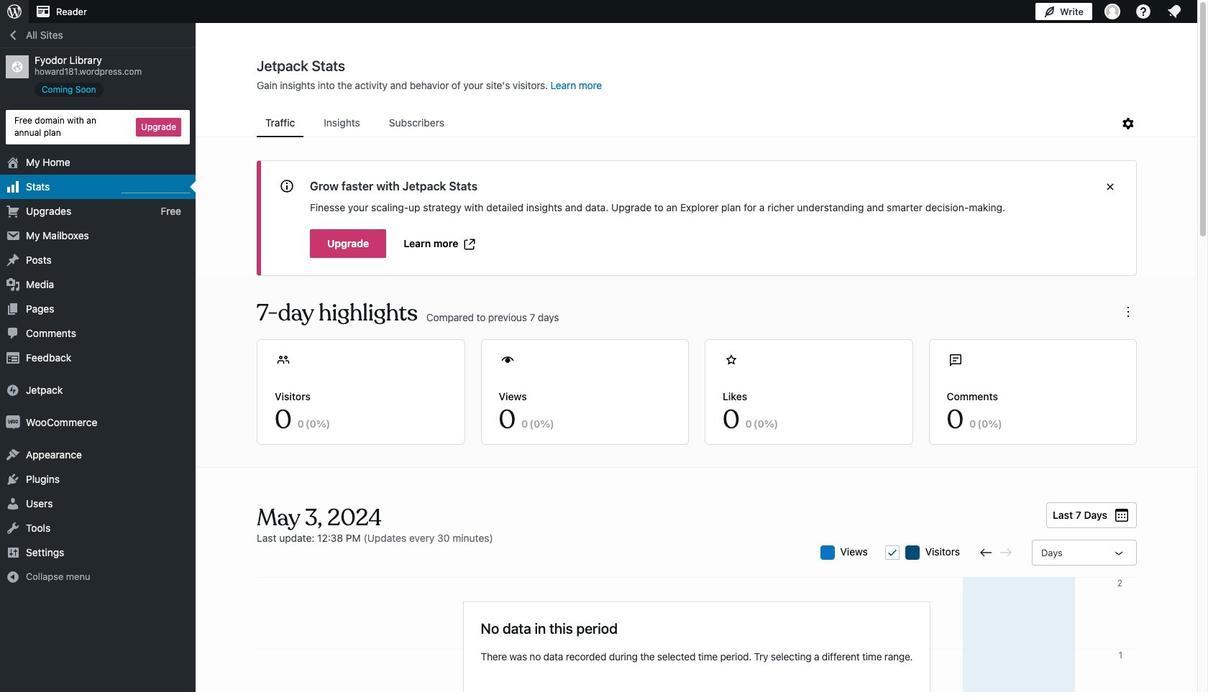 Task type: locate. For each thing, give the bounding box(es) containing it.
None checkbox
[[885, 546, 899, 560]]

0 vertical spatial img image
[[6, 383, 20, 397]]

1 vertical spatial img image
[[6, 415, 20, 430]]

help image
[[1135, 3, 1152, 20]]

close image
[[1102, 178, 1119, 196]]

img image
[[6, 383, 20, 397], [6, 415, 20, 430]]

2 img image from the top
[[6, 415, 20, 430]]

menu
[[257, 110, 1120, 137]]

1 img image from the top
[[6, 383, 20, 397]]

menu inside jetpack stats main content
[[257, 110, 1120, 137]]

none checkbox inside jetpack stats main content
[[885, 546, 899, 560]]

jetpack stats main content
[[196, 57, 1197, 693]]



Task type: describe. For each thing, give the bounding box(es) containing it.
manage your sites image
[[6, 3, 23, 20]]

my profile image
[[1105, 4, 1120, 19]]

manage your notifications image
[[1166, 3, 1183, 20]]

highest hourly views 0 image
[[122, 184, 190, 193]]



Task type: vqa. For each thing, say whether or not it's contained in the screenshot.
topmost Bob Builder image
no



